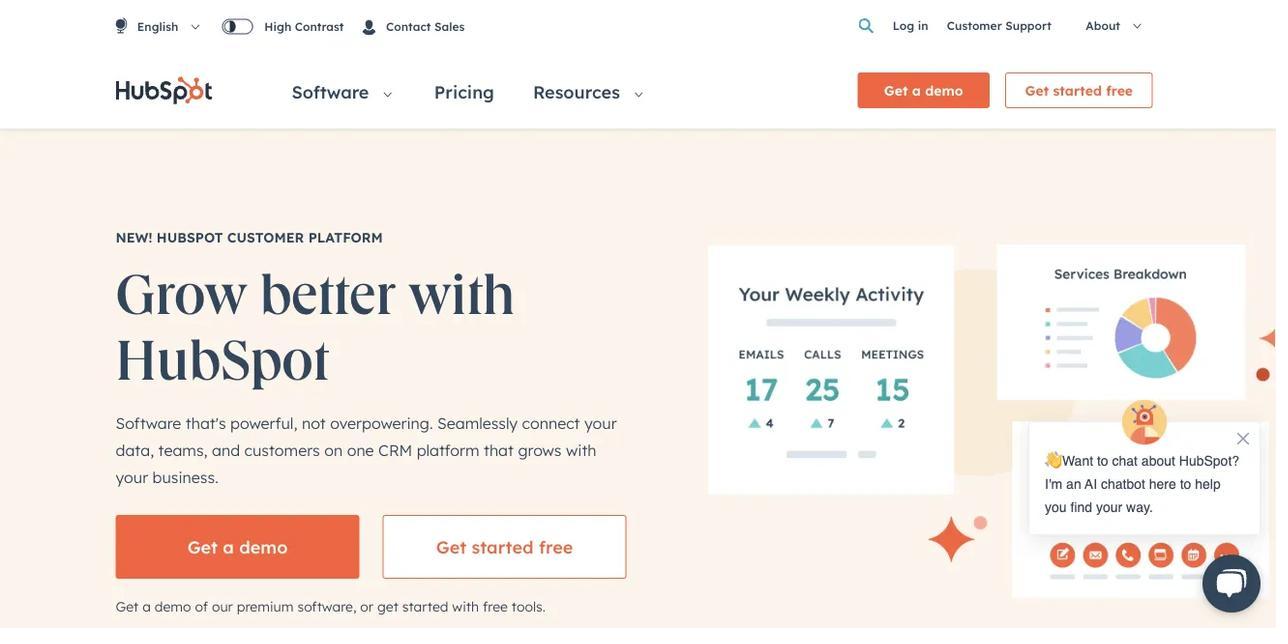 Task type: describe. For each thing, give the bounding box(es) containing it.
that
[[484, 440, 514, 460]]

software,
[[297, 598, 356, 615]]

with inside grow better with hubspot
[[409, 258, 515, 333]]

not
[[302, 413, 326, 433]]

2 vertical spatial demo
[[155, 598, 191, 615]]

english button
[[116, 0, 219, 52]]

1 vertical spatial your
[[116, 468, 148, 487]]

2 vertical spatial with
[[452, 598, 479, 615]]

high
[[264, 19, 291, 33]]

platform
[[417, 440, 479, 460]]

teams,
[[158, 440, 208, 460]]

new! hubspot customer platform
[[116, 229, 383, 246]]

of
[[195, 598, 208, 615]]

get started free for get started free 'link' for the bottommost get a demo link
[[436, 536, 573, 558]]

contact sales link
[[347, 4, 480, 48]]

powerful,
[[230, 413, 297, 433]]

customer
[[947, 18, 1002, 33]]

customer
[[227, 229, 304, 246]]

2 vertical spatial a
[[142, 598, 151, 615]]

seamlessly
[[437, 413, 518, 433]]

get
[[377, 598, 398, 615]]

overpowering.
[[330, 413, 433, 433]]

english
[[134, 19, 178, 33]]

a for the bottommost get a demo link
[[223, 536, 234, 558]]

get started free link for the top get a demo link
[[1005, 73, 1153, 108]]

high contrast button
[[222, 19, 344, 34]]

started for get started free 'link' for the bottommost get a demo link
[[472, 536, 534, 558]]

get a demo for the bottommost get a demo link
[[187, 536, 288, 558]]

better
[[260, 258, 396, 333]]

get started free link for the bottommost get a demo link
[[383, 516, 626, 579]]

grows
[[518, 440, 562, 460]]

0 horizontal spatial started
[[402, 598, 448, 615]]

get a demo for the top get a demo link
[[884, 82, 963, 99]]

grow better with hubspot
[[116, 258, 528, 398]]

contact
[[386, 19, 431, 33]]

premium
[[237, 598, 294, 615]]

demo for the bottommost get a demo link
[[239, 536, 288, 558]]

log in
[[893, 18, 928, 33]]

started for the top get a demo link's get started free 'link'
[[1053, 82, 1102, 99]]

support
[[1005, 18, 1052, 33]]

data,
[[116, 440, 154, 460]]

our
[[212, 598, 233, 615]]

and
[[212, 440, 240, 460]]

connect
[[522, 413, 580, 433]]

0 vertical spatial your
[[584, 413, 617, 433]]

or
[[360, 598, 373, 615]]

log in link
[[893, 16, 928, 36]]

a for the top get a demo link
[[912, 82, 921, 99]]

chat widget region
[[1009, 399, 1276, 629]]



Task type: locate. For each thing, give the bounding box(es) containing it.
software that's powerful, not overpowering. seamlessly connect your data, teams, and customers on one crm platform that grows with your business.
[[116, 413, 617, 487]]

pricing
[[434, 81, 494, 103]]

customer support
[[947, 18, 1052, 33]]

business.
[[152, 468, 218, 487]]

free down "about" dropdown button
[[1106, 82, 1133, 99]]

1 horizontal spatial free
[[539, 536, 573, 558]]

0 horizontal spatial demo
[[155, 598, 191, 615]]

started down about
[[1053, 82, 1102, 99]]

software
[[292, 81, 374, 103], [116, 413, 181, 433]]

1 vertical spatial a
[[223, 536, 234, 558]]

your right the connect
[[584, 413, 617, 433]]

0 horizontal spatial software
[[116, 413, 181, 433]]

get started free for the top get a demo link's get started free 'link'
[[1025, 82, 1133, 99]]

contact sales
[[383, 19, 465, 33]]

0 vertical spatial demo
[[925, 82, 963, 99]]

1 vertical spatial get started free link
[[383, 516, 626, 579]]

software down contrast at top left
[[292, 81, 374, 103]]

demo for the top get a demo link
[[925, 82, 963, 99]]

0 vertical spatial get started free
[[1025, 82, 1133, 99]]

new!
[[116, 229, 152, 246]]

platform
[[308, 229, 383, 246]]

2 vertical spatial free
[[483, 598, 508, 615]]

1 horizontal spatial started
[[472, 536, 534, 558]]

1 horizontal spatial get started free link
[[1005, 73, 1153, 108]]

0 vertical spatial software
[[292, 81, 374, 103]]

1 vertical spatial with
[[566, 440, 596, 460]]

0 horizontal spatial get started free
[[436, 536, 573, 558]]

2 vertical spatial started
[[402, 598, 448, 615]]

0 vertical spatial started
[[1053, 82, 1102, 99]]

hubspot
[[157, 229, 223, 246]]

1 vertical spatial get started free
[[436, 536, 573, 558]]

get started free link
[[1005, 73, 1153, 108], [383, 516, 626, 579]]

1 horizontal spatial software
[[292, 81, 374, 103]]

software for software that's powerful, not overpowering. seamlessly connect your data, teams, and customers on one crm platform that grows with your business.
[[116, 413, 181, 433]]

1 vertical spatial software
[[116, 413, 181, 433]]

software button
[[268, 52, 411, 129]]

hubspot
[[116, 324, 329, 398]]

1 horizontal spatial get a demo
[[884, 82, 963, 99]]

software inside software that's powerful, not overpowering. seamlessly connect your data, teams, and customers on one crm platform that grows with your business.
[[116, 413, 181, 433]]

get a demo up our
[[187, 536, 288, 558]]

0 vertical spatial get started free link
[[1005, 73, 1153, 108]]

get a demo down 'in' at the right top
[[884, 82, 963, 99]]

get a demo
[[884, 82, 963, 99], [187, 536, 288, 558]]

pricing link
[[411, 52, 510, 129]]

0 horizontal spatial a
[[142, 598, 151, 615]]

with inside software that's powerful, not overpowering. seamlessly connect your data, teams, and customers on one crm platform that grows with your business.
[[566, 440, 596, 460]]

1 vertical spatial started
[[472, 536, 534, 558]]

demo down 'in' at the right top
[[925, 82, 963, 99]]

tools.
[[512, 598, 546, 615]]

your down data,
[[116, 468, 148, 487]]

a
[[912, 82, 921, 99], [223, 536, 234, 558], [142, 598, 151, 615]]

software for software
[[292, 81, 374, 103]]

get started free down about
[[1025, 82, 1133, 99]]

hubspot image
[[116, 76, 212, 105]]

get started free link up tools.
[[383, 516, 626, 579]]

1 horizontal spatial your
[[584, 413, 617, 433]]

1 vertical spatial free
[[539, 536, 573, 558]]

log
[[893, 18, 914, 33]]

started
[[1053, 82, 1102, 99], [472, 536, 534, 558], [402, 598, 448, 615]]

free for the bottommost get a demo link
[[539, 536, 573, 558]]

about
[[1086, 18, 1124, 33]]

a left of
[[142, 598, 151, 615]]

started right get
[[402, 598, 448, 615]]

get a demo link down 'in' at the right top
[[857, 73, 990, 108]]

grow
[[116, 258, 247, 333]]

a up our
[[223, 536, 234, 558]]

free up tools.
[[539, 536, 573, 558]]

0 horizontal spatial free
[[483, 598, 508, 615]]

about button
[[1070, 8, 1160, 44]]

2 horizontal spatial started
[[1053, 82, 1102, 99]]

on
[[324, 440, 343, 460]]

0 horizontal spatial your
[[116, 468, 148, 487]]

contrast
[[295, 19, 344, 33]]

demo
[[925, 82, 963, 99], [239, 536, 288, 558], [155, 598, 191, 615]]

Search search field
[[855, 14, 889, 38]]

get started free up tools.
[[436, 536, 573, 558]]

crm
[[378, 440, 412, 460]]

2 horizontal spatial a
[[912, 82, 921, 99]]

demo up premium
[[239, 536, 288, 558]]

that's
[[186, 413, 226, 433]]

1 vertical spatial demo
[[239, 536, 288, 558]]

sales
[[434, 19, 465, 33]]

get a demo of our premium software, or get started with free tools.
[[116, 598, 546, 615]]

demo left of
[[155, 598, 191, 615]]

1 horizontal spatial get a demo link
[[857, 73, 990, 108]]

in
[[918, 18, 928, 33]]

software up data,
[[116, 413, 181, 433]]

one
[[347, 440, 374, 460]]

resources button
[[510, 52, 662, 129]]

1 vertical spatial get a demo link
[[116, 516, 359, 579]]

0 vertical spatial a
[[912, 82, 921, 99]]

get started free link down about
[[1005, 73, 1153, 108]]

free
[[1106, 82, 1133, 99], [539, 536, 573, 558], [483, 598, 508, 615]]

view of a hubspot user's weekly email, calling, and meeting activity, a contact record, and a customer service report in their hubspot crm platform image
[[708, 245, 1276, 599]]

resources
[[533, 81, 625, 103]]

1 horizontal spatial a
[[223, 536, 234, 558]]

get a demo link up our
[[116, 516, 359, 579]]

software inside "dropdown button"
[[292, 81, 374, 103]]

high contrast
[[264, 19, 344, 33]]

2 horizontal spatial free
[[1106, 82, 1133, 99]]

1 horizontal spatial demo
[[239, 536, 288, 558]]

0 horizontal spatial get started free link
[[383, 516, 626, 579]]

with
[[409, 258, 515, 333], [566, 440, 596, 460], [452, 598, 479, 615]]

customers
[[244, 440, 320, 460]]

your
[[584, 413, 617, 433], [116, 468, 148, 487]]

2 horizontal spatial demo
[[925, 82, 963, 99]]

0 horizontal spatial get a demo
[[187, 536, 288, 558]]

1 horizontal spatial get started free
[[1025, 82, 1133, 99]]

get
[[884, 82, 908, 99], [1025, 82, 1049, 99], [187, 536, 218, 558], [436, 536, 466, 558], [116, 598, 139, 615]]

0 horizontal spatial get a demo link
[[116, 516, 359, 579]]

get started free
[[1025, 82, 1133, 99], [436, 536, 573, 558]]

0 vertical spatial with
[[409, 258, 515, 333]]

1 vertical spatial get a demo
[[187, 536, 288, 558]]

get a demo link
[[857, 73, 990, 108], [116, 516, 359, 579]]

free left tools.
[[483, 598, 508, 615]]

0 vertical spatial get a demo
[[884, 82, 963, 99]]

started up tools.
[[472, 536, 534, 558]]

customer support link
[[947, 18, 1052, 33]]

free for the top get a demo link
[[1106, 82, 1133, 99]]

0 vertical spatial free
[[1106, 82, 1133, 99]]

a down log in link
[[912, 82, 921, 99]]

0 vertical spatial get a demo link
[[857, 73, 990, 108]]



Task type: vqa. For each thing, say whether or not it's contained in the screenshot.
'Get a demo' to the bottom
yes



